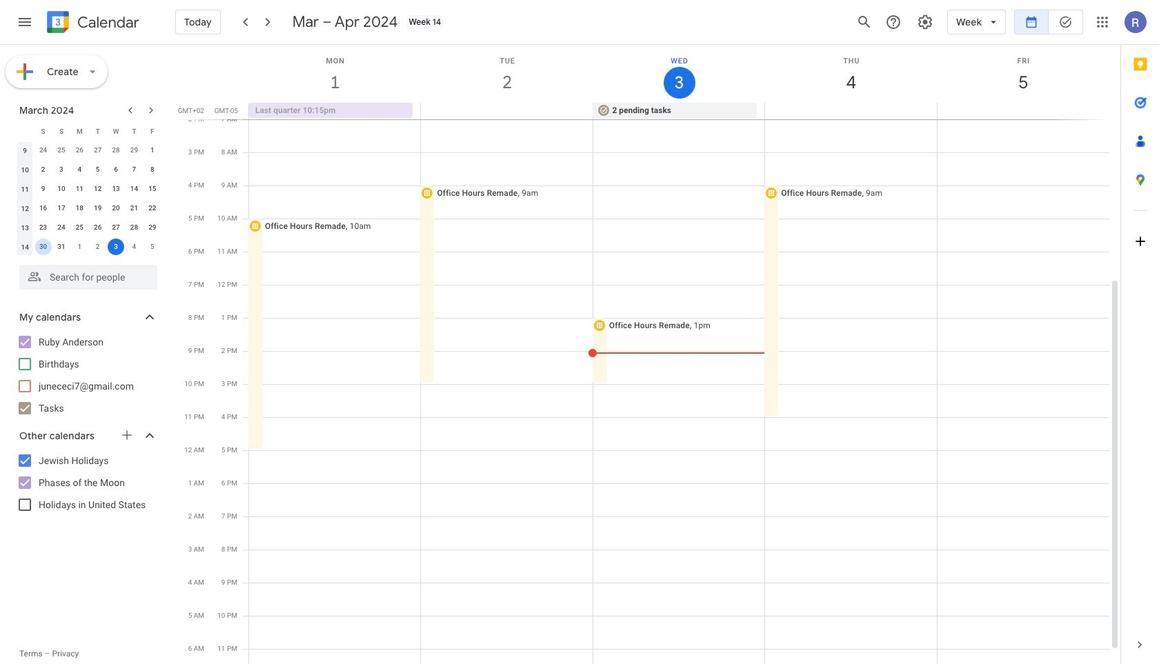 Task type: vqa. For each thing, say whether or not it's contained in the screenshot.
22 element
yes



Task type: locate. For each thing, give the bounding box(es) containing it.
row group
[[16, 141, 162, 257]]

column header
[[16, 122, 34, 141]]

8 element
[[144, 162, 161, 178]]

february 26 element
[[71, 142, 88, 159]]

february 27 element
[[90, 142, 106, 159]]

25 element
[[71, 220, 88, 236]]

main drawer image
[[17, 14, 33, 30]]

row
[[243, 103, 1121, 119], [16, 122, 162, 141], [16, 141, 162, 160], [16, 160, 162, 180], [16, 180, 162, 199], [16, 199, 162, 218], [16, 218, 162, 237], [16, 237, 162, 257]]

5 element
[[90, 162, 106, 178]]

april 3, today element
[[108, 239, 124, 255]]

11 element
[[71, 181, 88, 197]]

None search field
[[0, 260, 171, 290]]

2 element
[[35, 162, 51, 178]]

heading
[[75, 14, 139, 31]]

21 element
[[126, 200, 143, 217]]

30 element
[[35, 239, 51, 255]]

20 element
[[108, 200, 124, 217]]

cell
[[421, 103, 593, 119], [765, 103, 937, 119], [937, 103, 1109, 119], [34, 237, 52, 257], [107, 237, 125, 257]]

tab list
[[1122, 45, 1160, 626]]

19 element
[[90, 200, 106, 217]]

february 28 element
[[108, 142, 124, 159]]

settings menu image
[[918, 14, 934, 30]]

april 5 element
[[144, 239, 161, 255]]

other calendars list
[[3, 450, 171, 516]]

12 element
[[90, 181, 106, 197]]

february 24 element
[[35, 142, 51, 159]]

grid
[[177, 45, 1121, 665]]

10 element
[[53, 181, 70, 197]]

february 29 element
[[126, 142, 143, 159]]



Task type: describe. For each thing, give the bounding box(es) containing it.
heading inside calendar element
[[75, 14, 139, 31]]

Search for people text field
[[28, 265, 149, 290]]

18 element
[[71, 200, 88, 217]]

13 element
[[108, 181, 124, 197]]

3 element
[[53, 162, 70, 178]]

15 element
[[144, 181, 161, 197]]

calendar element
[[44, 8, 139, 39]]

22 element
[[144, 200, 161, 217]]

7 element
[[126, 162, 143, 178]]

april 4 element
[[126, 239, 143, 255]]

26 element
[[90, 220, 106, 236]]

23 element
[[35, 220, 51, 236]]

17 element
[[53, 200, 70, 217]]

add other calendars image
[[120, 429, 134, 443]]

29 element
[[144, 220, 161, 236]]

february 25 element
[[53, 142, 70, 159]]

24 element
[[53, 220, 70, 236]]

1 element
[[144, 142, 161, 159]]

9 element
[[35, 181, 51, 197]]

16 element
[[35, 200, 51, 217]]

14 element
[[126, 181, 143, 197]]

6 element
[[108, 162, 124, 178]]

my calendars list
[[3, 331, 171, 420]]

april 1 element
[[71, 239, 88, 255]]

column header inside march 2024 grid
[[16, 122, 34, 141]]

april 2 element
[[90, 239, 106, 255]]

31 element
[[53, 239, 70, 255]]

28 element
[[126, 220, 143, 236]]

27 element
[[108, 220, 124, 236]]

row group inside march 2024 grid
[[16, 141, 162, 257]]

4 element
[[71, 162, 88, 178]]

march 2024 grid
[[13, 122, 162, 257]]



